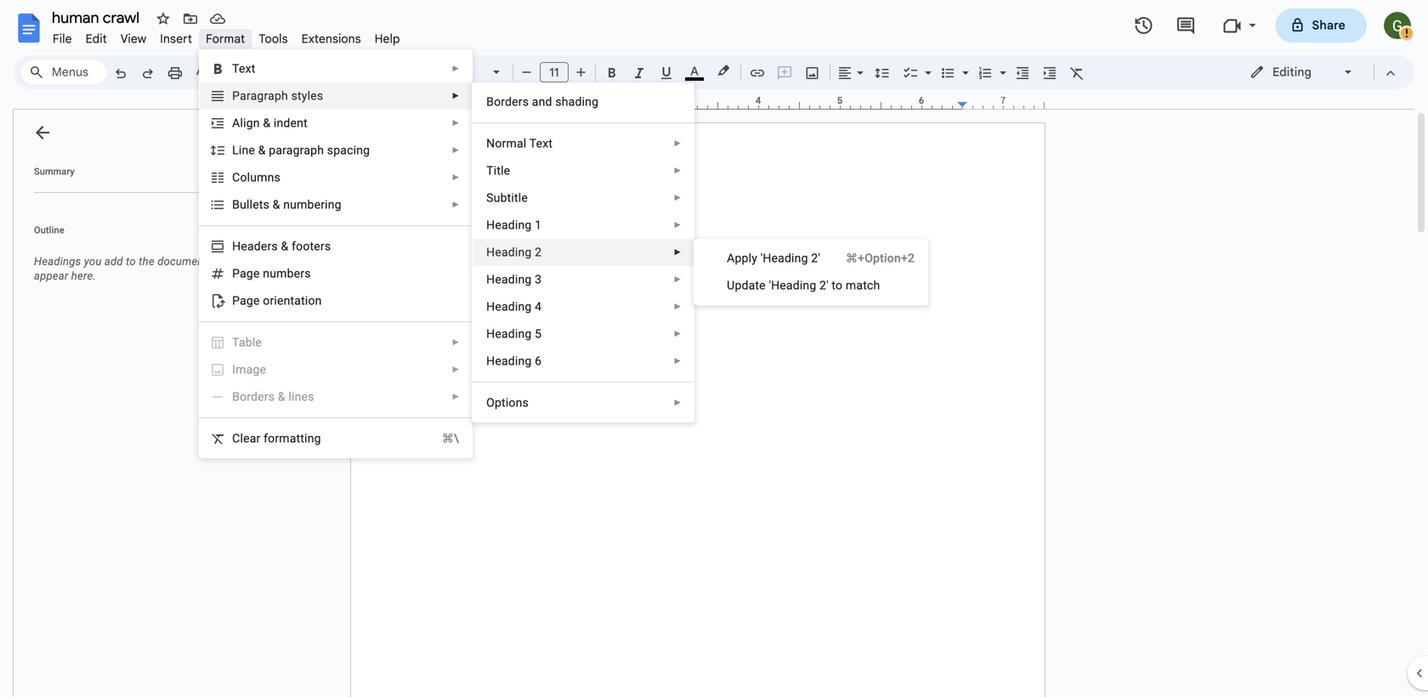 Task type: locate. For each thing, give the bounding box(es) containing it.
►
[[452, 64, 460, 74], [452, 91, 460, 101], [452, 118, 460, 128], [674, 139, 682, 148], [452, 145, 460, 155], [674, 166, 682, 176], [452, 173, 460, 182], [674, 193, 682, 203], [452, 200, 460, 210], [674, 220, 682, 230], [674, 247, 682, 257], [674, 275, 682, 284], [674, 302, 682, 312], [674, 329, 682, 339], [452, 338, 460, 347], [674, 356, 682, 366], [452, 365, 460, 375], [452, 392, 460, 402], [674, 398, 682, 408]]

a for pply
[[727, 251, 735, 265]]

2'
[[811, 251, 821, 265], [820, 278, 829, 293]]

a for lign
[[232, 116, 240, 130]]

page orientation
[[232, 294, 322, 308]]

2' for a pply 'heading 2'
[[811, 251, 821, 265]]

1 horizontal spatial a
[[727, 251, 735, 265]]

0 vertical spatial n
[[268, 170, 274, 185]]

l ine & paragraph spacing
[[232, 143, 370, 157]]

shading
[[556, 95, 599, 109]]

to left match
[[832, 278, 843, 293]]

page for page orientation
[[232, 294, 260, 308]]

2 heading from the top
[[487, 245, 532, 259]]

5 heading from the top
[[487, 327, 532, 341]]

extensions
[[302, 31, 361, 46]]

n left mbers
[[263, 267, 270, 281]]

share button
[[1276, 9, 1367, 43]]

menu item
[[200, 356, 472, 383]]

0 vertical spatial s
[[274, 170, 281, 185]]

lear
[[240, 432, 261, 446]]

n
[[487, 136, 495, 151]]

ubtitle
[[494, 191, 528, 205]]

application containing share
[[0, 0, 1429, 697]]

borders
[[232, 390, 275, 404]]

edit
[[86, 31, 107, 46]]

s right bulle
[[263, 198, 270, 212]]

menu bar
[[46, 22, 407, 50]]

1 horizontal spatial text
[[530, 136, 553, 151]]

heading 3 3 element
[[487, 273, 547, 287]]

image m element
[[232, 363, 271, 377]]

page
[[232, 267, 260, 281], [232, 294, 260, 308]]

a pply 'heading 2'
[[727, 251, 821, 265]]

pply
[[735, 251, 758, 265]]

u
[[727, 278, 735, 293]]

the
[[139, 255, 155, 268]]

columns n element
[[232, 170, 286, 185]]

0 horizontal spatial to
[[126, 255, 136, 268]]

heading for heading 1
[[487, 218, 532, 232]]

i
[[232, 363, 236, 377]]

spacing
[[327, 143, 370, 157]]

right margin image
[[958, 96, 1044, 109]]

match
[[846, 278, 880, 293]]

heading
[[487, 218, 532, 232], [487, 245, 532, 259], [487, 273, 532, 287], [487, 300, 532, 314], [487, 327, 532, 341], [487, 354, 532, 368]]

page left u
[[232, 267, 260, 281]]

n ormal text
[[487, 136, 553, 151]]

⌘backslash element
[[422, 430, 459, 447]]

view
[[121, 31, 147, 46]]

1 vertical spatial 'heading
[[769, 278, 817, 293]]

1 vertical spatial page
[[232, 294, 260, 308]]

a up the u
[[727, 251, 735, 265]]

0 horizontal spatial text
[[232, 62, 256, 76]]

heading 1
[[487, 218, 542, 232]]

1 vertical spatial n
[[263, 267, 270, 281]]

text right ormal
[[530, 136, 553, 151]]

lign
[[240, 116, 260, 130]]

normal text n element
[[487, 136, 558, 151]]

text color image
[[685, 60, 704, 81]]

& for lign
[[263, 116, 271, 130]]

heading down subtitle s element
[[487, 218, 532, 232]]

p
[[232, 89, 240, 103]]

line & paragraph spacing l element
[[232, 143, 375, 157]]

n up bulle t s & numbering
[[268, 170, 274, 185]]

apply 'heading 2' a element
[[727, 251, 826, 265]]

& right ine on the top
[[258, 143, 266, 157]]

2' left match
[[820, 278, 829, 293]]

Font size field
[[540, 62, 576, 83]]

to
[[126, 255, 136, 268], [832, 278, 843, 293]]

'heading down apply 'heading 2' a element
[[769, 278, 817, 293]]

text up p
[[232, 62, 256, 76]]

a down p
[[232, 116, 240, 130]]

& right 'lign'
[[263, 116, 271, 130]]

heading down heading 2
[[487, 273, 532, 287]]

orders
[[494, 95, 529, 109]]

bulle
[[232, 198, 259, 212]]

& inside menu item
[[278, 390, 285, 404]]

2' up update 'heading 2' to match u element
[[811, 251, 821, 265]]

s
[[487, 191, 494, 205]]

to inside headings you add to the document will appear here.
[[126, 255, 136, 268]]

help
[[375, 31, 400, 46]]

borders & lines q element
[[232, 390, 319, 404]]

eaders
[[241, 239, 278, 253]]

heading 2
[[487, 245, 542, 259]]

► inside menu item
[[452, 365, 460, 375]]

1 horizontal spatial to
[[832, 278, 843, 293]]

a lign & indent
[[232, 116, 308, 130]]

tools menu item
[[252, 29, 295, 49]]

p aragraph styles
[[232, 89, 323, 103]]

page for page n u mbers
[[232, 267, 260, 281]]

highlight color image
[[714, 60, 733, 81]]

heading up heading 3 on the left top
[[487, 245, 532, 259]]

&
[[263, 116, 271, 130], [258, 143, 266, 157], [273, 198, 280, 212], [281, 239, 289, 253], [278, 390, 285, 404]]

bullets & numbering t element
[[232, 198, 347, 212]]

& right the t
[[273, 198, 280, 212]]

heading 6
[[487, 354, 542, 368]]

heading down heading 3 on the left top
[[487, 300, 532, 314]]

mode and view toolbar
[[1237, 55, 1405, 89]]

outline heading
[[14, 224, 245, 247]]

3 heading from the top
[[487, 273, 532, 287]]

pdate
[[735, 278, 766, 293]]

heading down heading 5
[[487, 354, 532, 368]]

heading 6 6 element
[[487, 354, 547, 368]]

editing button
[[1238, 60, 1366, 85]]

heading for heading 3
[[487, 273, 532, 287]]

4 heading from the top
[[487, 300, 532, 314]]

h
[[232, 239, 241, 253]]

& right eaders
[[281, 239, 289, 253]]

to left the
[[126, 255, 136, 268]]

menu
[[199, 49, 473, 458], [472, 82, 695, 423], [694, 239, 929, 305]]

heading for heading 5
[[487, 327, 532, 341]]

page n u mbers
[[232, 267, 311, 281]]

1 vertical spatial 2'
[[820, 278, 829, 293]]

view menu item
[[114, 29, 153, 49]]

1 vertical spatial text
[[530, 136, 553, 151]]

colum n s
[[232, 170, 281, 185]]

a
[[232, 116, 240, 130], [727, 251, 735, 265]]

0 vertical spatial page
[[232, 267, 260, 281]]

menu bar inside menu bar banner
[[46, 22, 407, 50]]

lines
[[289, 390, 314, 404]]

0 horizontal spatial a
[[232, 116, 240, 130]]

o
[[487, 396, 495, 410]]

page down page n u mbers
[[232, 294, 260, 308]]

1 horizontal spatial s
[[274, 170, 281, 185]]

heading 5
[[487, 327, 542, 341]]

2' for u pdate 'heading 2' to match
[[820, 278, 829, 293]]

b
[[487, 95, 494, 109]]

'heading
[[761, 251, 808, 265], [769, 278, 817, 293]]

1 vertical spatial to
[[832, 278, 843, 293]]

application
[[0, 0, 1429, 697]]

headings you add to the document will appear here.
[[34, 255, 227, 282]]

format
[[206, 31, 245, 46]]

1 vertical spatial s
[[263, 198, 270, 212]]

1 page from the top
[[232, 267, 260, 281]]

0 horizontal spatial s
[[263, 198, 270, 212]]

1 vertical spatial a
[[727, 251, 735, 265]]

clear formatting c element
[[232, 432, 326, 446]]

Star checkbox
[[151, 7, 175, 31]]

0 vertical spatial 2'
[[811, 251, 821, 265]]

ormal
[[495, 136, 527, 151]]

menu bar containing file
[[46, 22, 407, 50]]

s
[[274, 170, 281, 185], [263, 198, 270, 212]]

footers
[[292, 239, 331, 253]]

title t element
[[487, 164, 516, 178]]

'heading up u pdate 'heading 2' to match
[[761, 251, 808, 265]]

1 heading from the top
[[487, 218, 532, 232]]

0 vertical spatial to
[[126, 255, 136, 268]]

l
[[232, 143, 239, 157]]

borders & lines
[[232, 390, 314, 404]]

o ptions
[[487, 396, 529, 410]]

arial
[[436, 65, 462, 80]]

menu containing b
[[472, 82, 695, 423]]

2 page from the top
[[232, 294, 260, 308]]

text
[[232, 62, 256, 76], [530, 136, 553, 151]]

⌘+option+2 element
[[826, 250, 915, 267]]

0 vertical spatial a
[[232, 116, 240, 130]]

0 vertical spatial 'heading
[[761, 251, 808, 265]]

s right colum at the top of page
[[274, 170, 281, 185]]

& left the lines
[[278, 390, 285, 404]]

page orientation 3 element
[[232, 294, 327, 308]]

subtitle s element
[[487, 191, 533, 205]]

heading up the "heading 6"
[[487, 327, 532, 341]]

6 heading from the top
[[487, 354, 532, 368]]



Task type: describe. For each thing, give the bounding box(es) containing it.
numbering
[[283, 198, 342, 212]]

headings
[[34, 255, 81, 268]]

file menu item
[[46, 29, 79, 49]]

page numbers u element
[[232, 267, 316, 281]]

help menu item
[[368, 29, 407, 49]]

editing
[[1273, 65, 1312, 80]]

& for eaders
[[281, 239, 289, 253]]

Menus field
[[21, 60, 106, 84]]

insert
[[160, 31, 192, 46]]

orientation
[[263, 294, 322, 308]]

'heading for pply
[[761, 251, 808, 265]]

t
[[259, 198, 263, 212]]

s for t
[[263, 198, 270, 212]]

paragraph styles p element
[[232, 89, 328, 103]]

aragraph
[[240, 89, 288, 103]]

summary
[[34, 166, 75, 177]]

format menu item
[[199, 29, 252, 49]]

heading for heading 4
[[487, 300, 532, 314]]

summary heading
[[34, 165, 75, 179]]

to inside menu
[[832, 278, 843, 293]]

styles
[[291, 89, 323, 103]]

⌘+option+2
[[846, 251, 915, 265]]

heading 1 1 element
[[487, 218, 547, 232]]

Font size text field
[[541, 62, 568, 82]]

⌘\
[[442, 432, 459, 446]]

u pdate 'heading 2' to match
[[727, 278, 880, 293]]

ine
[[239, 143, 255, 157]]

b orders and shading
[[487, 95, 599, 109]]

menu containing text
[[199, 49, 473, 458]]

► inside borders & lines menu item
[[452, 392, 460, 402]]

n for u
[[263, 267, 270, 281]]

text s element
[[232, 62, 261, 76]]

c lear formatting
[[232, 432, 321, 446]]

main toolbar
[[105, 0, 1091, 444]]

indent
[[274, 116, 308, 130]]

arial option
[[436, 60, 483, 84]]

share
[[1313, 18, 1346, 33]]

age
[[246, 363, 266, 377]]

mbers
[[276, 267, 311, 281]]

insert image image
[[803, 60, 823, 84]]

3
[[535, 273, 542, 287]]

heading 3
[[487, 273, 542, 287]]

4
[[535, 300, 542, 314]]

document outline element
[[14, 110, 245, 697]]

update 'heading 2' to match u element
[[727, 278, 886, 293]]

5
[[535, 327, 542, 341]]

2
[[535, 245, 542, 259]]

heading for heading 2
[[487, 245, 532, 259]]

6
[[535, 354, 542, 368]]

here.
[[71, 270, 96, 282]]

headers & footers h element
[[232, 239, 336, 253]]

add
[[105, 255, 123, 268]]

h eaders & footers
[[232, 239, 331, 253]]

menu item containing i
[[200, 356, 472, 383]]

'heading for pdate
[[769, 278, 817, 293]]

► inside table 'menu item'
[[452, 338, 460, 347]]

m
[[236, 363, 246, 377]]

t itle
[[487, 164, 510, 178]]

menu bar banner
[[0, 0, 1429, 697]]

you
[[84, 255, 102, 268]]

align & indent a element
[[232, 116, 313, 130]]

heading 5 5 element
[[487, 327, 547, 341]]

heading 4 4 element
[[487, 300, 547, 314]]

c
[[232, 432, 240, 446]]

heading 4
[[487, 300, 542, 314]]

and
[[532, 95, 552, 109]]

1
[[535, 218, 542, 232]]

table
[[232, 335, 262, 349]]

heading 2 2 element
[[487, 245, 547, 259]]

document
[[157, 255, 207, 268]]

0 vertical spatial text
[[232, 62, 256, 76]]

will
[[210, 255, 227, 268]]

ptions
[[495, 396, 529, 410]]

extensions menu item
[[295, 29, 368, 49]]

s for n
[[274, 170, 281, 185]]

table 2 element
[[232, 335, 267, 349]]

heading for heading 6
[[487, 354, 532, 368]]

s ubtitle
[[487, 191, 528, 205]]

file
[[53, 31, 72, 46]]

itle
[[494, 164, 510, 178]]

paragraph
[[269, 143, 324, 157]]

formatting
[[264, 432, 321, 446]]

table menu item
[[200, 329, 472, 356]]

borders & lines menu item
[[200, 383, 472, 411]]

borders and shading b element
[[487, 95, 604, 109]]

appear
[[34, 270, 68, 282]]

line & paragraph spacing image
[[873, 60, 892, 84]]

Rename text field
[[46, 7, 150, 27]]

bulle t s & numbering
[[232, 198, 342, 212]]

t
[[487, 164, 494, 178]]

n for s
[[268, 170, 274, 185]]

u
[[270, 267, 276, 281]]

outline
[[34, 225, 64, 236]]

colum
[[232, 170, 268, 185]]

i m age
[[232, 363, 266, 377]]

tools
[[259, 31, 288, 46]]

options o element
[[487, 396, 534, 410]]

edit menu item
[[79, 29, 114, 49]]

menu containing a
[[694, 239, 929, 305]]

& for ine
[[258, 143, 266, 157]]

insert menu item
[[153, 29, 199, 49]]



Task type: vqa. For each thing, say whether or not it's contained in the screenshot.


